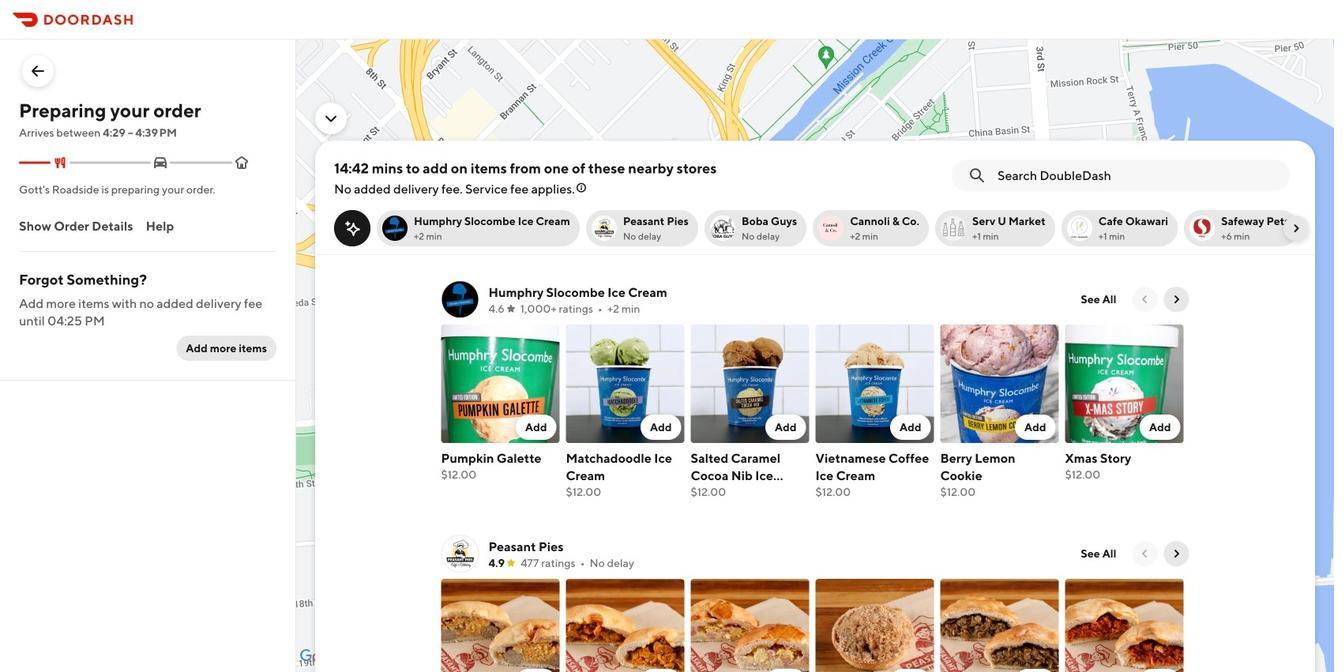 Task type: describe. For each thing, give the bounding box(es) containing it.
3 0 in cart. click to edit quantity image from the left
[[900, 669, 921, 672]]

no added delivery fee. service fee applies. image
[[576, 183, 586, 192]]

Store search: begin typing to search for stores available on DoorDash text field
[[998, 167, 1280, 184]]

next button of carousel image
[[1170, 293, 1183, 306]]

serv u market image
[[941, 216, 966, 241]]

map region
[[296, 39, 1334, 672]]

safeway pets image
[[1190, 216, 1215, 241]]

previous button of carousel image
[[1139, 547, 1151, 560]]

close image
[[321, 109, 340, 128]]

4 0 in cart. click to edit quantity image from the left
[[1024, 669, 1046, 672]]

next image
[[1290, 222, 1302, 235]]



Task type: locate. For each thing, give the bounding box(es) containing it.
2 0 in cart. click to edit quantity image from the left
[[775, 669, 797, 672]]

2 0 in cart. click to edit quantity image from the left
[[1149, 669, 1171, 672]]

tab
[[315, 141, 1315, 672]]

humphry slocombe ice cream image
[[382, 216, 408, 241]]

1 0 in cart. click to edit quantity image from the left
[[650, 669, 672, 672]]

0 horizontal spatial 0 in cart. click to edit quantity image
[[650, 669, 672, 672]]

boba guys image
[[710, 216, 735, 241]]

previous button of carousel image
[[1139, 293, 1151, 306]]

next button of carousel image
[[1170, 547, 1183, 560]]

1 horizontal spatial 0 in cart. click to edit quantity image
[[1149, 669, 1171, 672]]

back image
[[28, 62, 47, 81]]

peasant pies image
[[591, 216, 617, 241]]

0 in cart. click to edit quantity image
[[525, 669, 547, 672], [775, 669, 797, 672], [900, 669, 921, 672], [1024, 669, 1046, 672]]

cafe okawari image
[[1067, 216, 1092, 241]]

cannoli & co. image
[[818, 216, 844, 241]]

0 in cart. click to edit quantity image
[[650, 669, 672, 672], [1149, 669, 1171, 672]]

powered by google image
[[300, 649, 347, 665]]

1 0 in cart. click to edit quantity image from the left
[[525, 669, 547, 672]]



Task type: vqa. For each thing, say whether or not it's contained in the screenshot.
Featured Items
no



